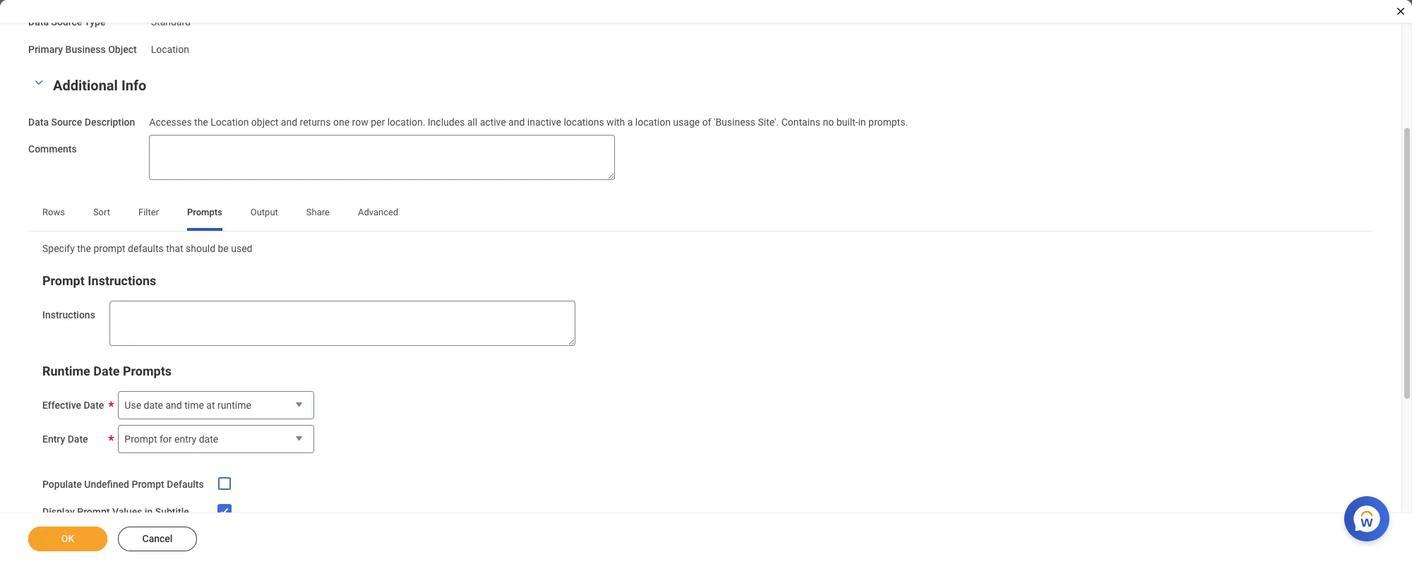 Task type: locate. For each thing, give the bounding box(es) containing it.
with
[[607, 116, 625, 127]]

entry
[[42, 434, 65, 445]]

prompt up values
[[132, 479, 164, 490]]

source for type
[[51, 16, 82, 28]]

1 vertical spatial date
[[84, 400, 104, 411]]

info
[[121, 77, 146, 94]]

in right values
[[145, 506, 153, 518]]

date right use
[[144, 400, 163, 411]]

instructions down prompt
[[88, 273, 156, 288]]

runtime date prompts group
[[42, 363, 1360, 454]]

prompts up should
[[187, 207, 222, 218]]

2 horizontal spatial and
[[509, 116, 525, 127]]

1 vertical spatial location
[[211, 116, 249, 127]]

1 vertical spatial the
[[77, 243, 91, 254]]

location left object
[[211, 116, 249, 127]]

locations
[[564, 116, 604, 127]]

should
[[186, 243, 215, 254]]

0 vertical spatial date
[[93, 364, 120, 379]]

entry date
[[42, 434, 88, 445]]

location down standard
[[151, 44, 189, 55]]

prompt left the 'for'
[[125, 434, 157, 445]]

and
[[281, 116, 297, 127], [509, 116, 525, 127], [166, 400, 182, 411]]

0 horizontal spatial prompts
[[123, 364, 172, 379]]

0 horizontal spatial location
[[151, 44, 189, 55]]

usage
[[673, 116, 700, 127]]

be
[[218, 243, 229, 254]]

no
[[823, 116, 834, 127]]

the for location
[[194, 116, 208, 127]]

source inside additional info group
[[51, 116, 82, 127]]

date right effective
[[84, 400, 104, 411]]

per
[[371, 116, 385, 127]]

runtime
[[42, 364, 90, 379]]

prompts up use
[[123, 364, 172, 379]]

1 vertical spatial in
[[145, 506, 153, 518]]

0 vertical spatial source
[[51, 16, 82, 28]]

0 vertical spatial prompts
[[187, 207, 222, 218]]

description
[[85, 116, 135, 127]]

location
[[151, 44, 189, 55], [211, 116, 249, 127]]

prompt down specify at the top of page
[[42, 273, 85, 288]]

one
[[333, 116, 350, 127]]

tab list
[[28, 197, 1374, 231]]

display prompt values in subtitle
[[42, 506, 189, 518]]

runtime date prompts
[[42, 364, 172, 379]]

1 horizontal spatial location
[[211, 116, 249, 127]]

in inside group
[[859, 116, 866, 127]]

date right entry
[[199, 434, 218, 445]]

all
[[467, 116, 478, 127]]

runtime date prompts button
[[42, 364, 172, 379]]

row
[[352, 116, 369, 127]]

0 vertical spatial in
[[859, 116, 866, 127]]

1 vertical spatial prompts
[[123, 364, 172, 379]]

2 data from the top
[[28, 116, 49, 127]]

and right object
[[281, 116, 297, 127]]

0 vertical spatial data
[[28, 16, 49, 28]]

1 horizontal spatial in
[[859, 116, 866, 127]]

data inside additional info group
[[28, 116, 49, 127]]

1 source from the top
[[51, 16, 82, 28]]

the inside additional info group
[[194, 116, 208, 127]]

0 horizontal spatial date
[[144, 400, 163, 411]]

values
[[112, 506, 142, 518]]

additional info group
[[28, 74, 1374, 180]]

data
[[28, 16, 49, 28], [28, 116, 49, 127]]

data up primary
[[28, 16, 49, 28]]

2 vertical spatial date
[[68, 434, 88, 445]]

and left time
[[166, 400, 182, 411]]

1 data from the top
[[28, 16, 49, 28]]

instructions
[[88, 273, 156, 288], [42, 309, 95, 321]]

data source description
[[28, 116, 135, 127]]

the left prompt
[[77, 243, 91, 254]]

object
[[108, 44, 137, 55]]

advanced
[[358, 207, 399, 218]]

1 vertical spatial date
[[199, 434, 218, 445]]

0 vertical spatial date
[[144, 400, 163, 411]]

business
[[65, 44, 106, 55]]

0 horizontal spatial in
[[145, 506, 153, 518]]

1 horizontal spatial prompts
[[187, 207, 222, 218]]

at
[[206, 400, 215, 411]]

2 source from the top
[[51, 116, 82, 127]]

and right active
[[509, 116, 525, 127]]

date right runtime
[[93, 364, 120, 379]]

1 horizontal spatial date
[[199, 434, 218, 445]]

instructions down the prompt instructions
[[42, 309, 95, 321]]

object
[[251, 116, 279, 127]]

prompt
[[42, 273, 85, 288], [125, 434, 157, 445], [132, 479, 164, 490], [77, 506, 110, 518]]

0 vertical spatial instructions
[[88, 273, 156, 288]]

additional info button
[[53, 77, 146, 94]]

defaults
[[128, 243, 164, 254]]

populate undefined prompt defaults
[[42, 479, 204, 490]]

1 vertical spatial data
[[28, 116, 49, 127]]

0 horizontal spatial and
[[166, 400, 182, 411]]

date right entry
[[68, 434, 88, 445]]

a
[[628, 116, 633, 127]]

use date and time at runtime button
[[118, 391, 315, 420]]

prompt for entry date button
[[118, 425, 315, 454]]

1 vertical spatial source
[[51, 116, 82, 127]]

site'.
[[758, 116, 779, 127]]

prompt instructions
[[42, 273, 156, 288]]

the
[[194, 116, 208, 127], [77, 243, 91, 254]]

tab list containing rows
[[28, 197, 1374, 231]]

contains
[[782, 116, 821, 127]]

source left type
[[51, 16, 82, 28]]

in left prompts.
[[859, 116, 866, 127]]

standard
[[151, 16, 191, 28]]

date
[[144, 400, 163, 411], [199, 434, 218, 445]]

returns
[[300, 116, 331, 127]]

in
[[859, 116, 866, 127], [145, 506, 153, 518]]

type
[[84, 16, 106, 28]]

time
[[184, 400, 204, 411]]

0 vertical spatial the
[[194, 116, 208, 127]]

data for data source type
[[28, 16, 49, 28]]

close edit custom report image
[[1396, 6, 1407, 17]]

source
[[51, 16, 82, 28], [51, 116, 82, 127]]

source up the comments
[[51, 116, 82, 127]]

undefined
[[84, 479, 129, 490]]

data up the comments
[[28, 116, 49, 127]]

effective date
[[42, 400, 104, 411]]

the right accesses
[[194, 116, 208, 127]]

additional info
[[53, 77, 146, 94]]

active
[[480, 116, 506, 127]]

primary
[[28, 44, 63, 55]]

date
[[93, 364, 120, 379], [84, 400, 104, 411], [68, 434, 88, 445]]

location
[[636, 116, 671, 127]]

0 horizontal spatial the
[[77, 243, 91, 254]]

prompts
[[187, 207, 222, 218], [123, 364, 172, 379]]

1 horizontal spatial the
[[194, 116, 208, 127]]

prompts inside group
[[123, 364, 172, 379]]

location.
[[388, 116, 425, 127]]

workday assistant region
[[1345, 491, 1396, 542]]



Task type: describe. For each thing, give the bounding box(es) containing it.
of
[[703, 116, 712, 127]]

accesses
[[149, 116, 192, 127]]

prompt for entry date
[[125, 434, 218, 445]]

1 vertical spatial instructions
[[42, 309, 95, 321]]

specify the prompt defaults that should be used
[[42, 243, 253, 254]]

use date and time at runtime
[[125, 400, 251, 411]]

entry
[[174, 434, 196, 445]]

tab list inside additional info dialog
[[28, 197, 1374, 231]]

data for data source description
[[28, 116, 49, 127]]

for
[[160, 434, 172, 445]]

and inside use date and time at runtime dropdown button
[[166, 400, 182, 411]]

output
[[251, 207, 278, 218]]

share
[[306, 207, 330, 218]]

defaults
[[167, 479, 204, 490]]

populate
[[42, 479, 82, 490]]

prompt instructions button
[[42, 273, 156, 288]]

subtitle
[[155, 506, 189, 518]]

use
[[125, 400, 141, 411]]

data source type
[[28, 16, 106, 28]]

primary business object
[[28, 44, 137, 55]]

ok button
[[28, 527, 107, 552]]

the for prompt
[[77, 243, 91, 254]]

cancel button
[[118, 527, 197, 552]]

that
[[166, 243, 183, 254]]

built-
[[837, 116, 859, 127]]

'business
[[714, 116, 756, 127]]

additional
[[53, 77, 118, 94]]

prompt
[[94, 243, 125, 254]]

additional info dialog
[[0, 0, 1413, 564]]

effective
[[42, 400, 81, 411]]

prompt inside popup button
[[125, 434, 157, 445]]

prompts.
[[869, 116, 908, 127]]

filter
[[138, 207, 159, 218]]

rows
[[42, 207, 65, 218]]

display
[[42, 506, 75, 518]]

1 horizontal spatial and
[[281, 116, 297, 127]]

chevron down image
[[30, 77, 47, 87]]

cancel
[[142, 533, 173, 545]]

accesses the location object and returns one row per location. includes all active and inactive locations with a location usage of 'business site'. contains no built-in prompts.
[[149, 116, 908, 127]]

prompt down undefined
[[77, 506, 110, 518]]

date inside popup button
[[199, 434, 218, 445]]

sort
[[93, 207, 110, 218]]

prompt instructions group
[[42, 273, 1360, 346]]

Instructions text field
[[109, 301, 576, 346]]

0 vertical spatial location
[[151, 44, 189, 55]]

runtime
[[218, 400, 251, 411]]

date for entry
[[68, 434, 88, 445]]

source for description
[[51, 116, 82, 127]]

specify
[[42, 243, 75, 254]]

check small image
[[216, 503, 233, 520]]

Comments text field
[[149, 135, 615, 180]]

used
[[231, 243, 253, 254]]

includes
[[428, 116, 465, 127]]

location element
[[151, 41, 189, 55]]

date for effective
[[84, 400, 104, 411]]

date inside dropdown button
[[144, 400, 163, 411]]

date for runtime
[[93, 364, 120, 379]]

inactive
[[528, 116, 562, 127]]

data source type element
[[151, 8, 191, 29]]

ok
[[61, 533, 74, 545]]

comments
[[28, 144, 77, 155]]

location inside additional info group
[[211, 116, 249, 127]]



Task type: vqa. For each thing, say whether or not it's contained in the screenshot.
sixth 'ROW' from the top of the Turnover Percentages for My Organizations element
no



